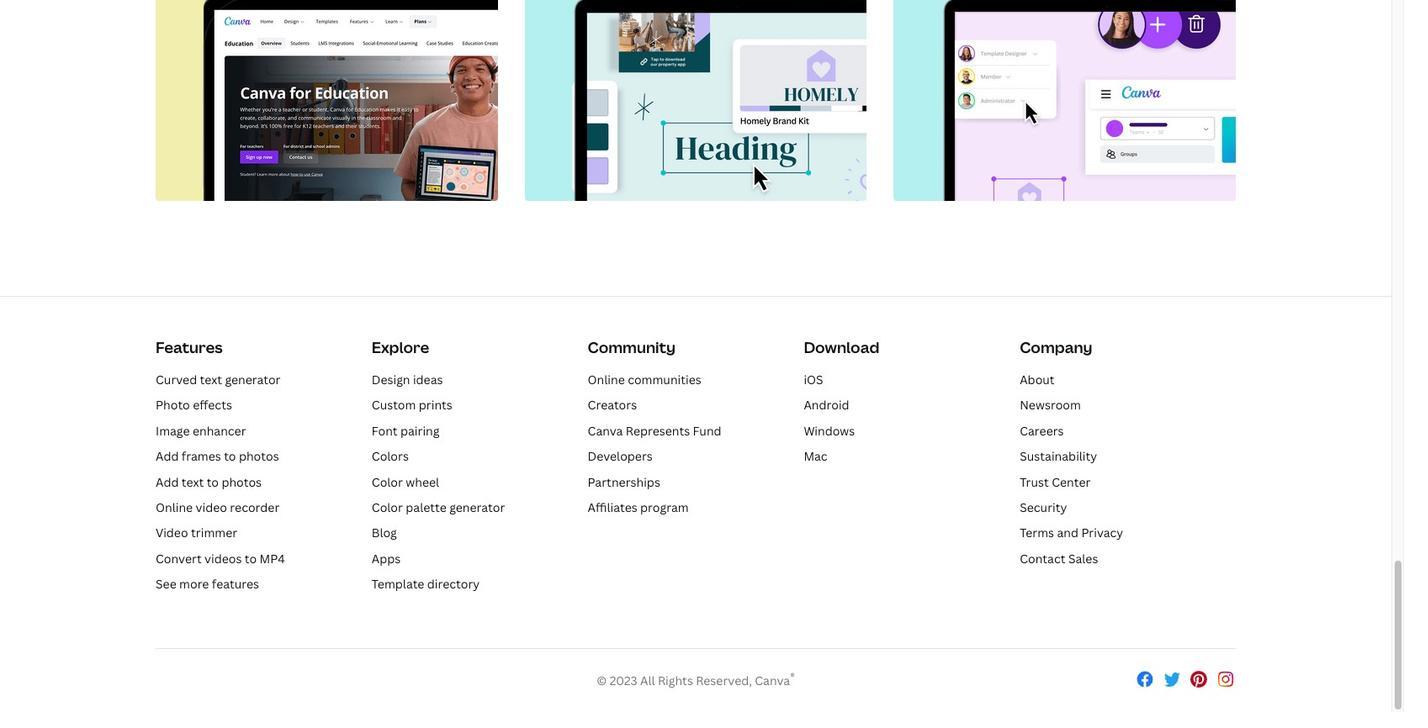 Task type: locate. For each thing, give the bounding box(es) containing it.
video trimmer link
[[156, 525, 237, 541]]

photo effects
[[156, 398, 232, 413]]

online video recorder link
[[156, 500, 280, 516]]

1 add from the top
[[156, 449, 179, 465]]

add
[[156, 449, 179, 465], [156, 474, 179, 490]]

canva down creators
[[588, 423, 623, 439]]

generator right palette
[[449, 500, 505, 516]]

2 color from the top
[[372, 500, 403, 516]]

text up "effects"
[[200, 372, 222, 388]]

to left mp4
[[245, 551, 257, 567]]

add text to photos link
[[156, 474, 262, 490]]

curved text generator link
[[156, 372, 281, 388]]

partnerships
[[588, 474, 660, 490]]

text down the frames at the left of the page
[[182, 474, 204, 490]]

photo effects link
[[156, 398, 232, 413]]

photos up recorder
[[222, 474, 262, 490]]

0 vertical spatial add
[[156, 449, 179, 465]]

1 vertical spatial photos
[[222, 474, 262, 490]]

photos down enhancer
[[239, 449, 279, 465]]

brand management in canva for teams image
[[530, 0, 867, 201]]

directory
[[427, 577, 480, 593]]

online up creators
[[588, 372, 625, 388]]

colors link
[[372, 449, 409, 465]]

add for add text to photos
[[156, 474, 179, 490]]

company
[[1020, 337, 1093, 357]]

features
[[212, 577, 259, 593]]

frames
[[182, 449, 221, 465]]

®
[[790, 671, 795, 683]]

affiliates program link
[[588, 500, 689, 516]]

android link
[[804, 398, 850, 413]]

blog link
[[372, 525, 397, 541]]

0 vertical spatial text
[[200, 372, 222, 388]]

video
[[196, 500, 227, 516]]

1 vertical spatial color
[[372, 500, 403, 516]]

photos for add frames to photos
[[239, 449, 279, 465]]

1 vertical spatial text
[[182, 474, 204, 490]]

community
[[588, 337, 676, 357]]

canva represents fund
[[588, 423, 722, 439]]

font pairing
[[372, 423, 440, 439]]

0 vertical spatial to
[[224, 449, 236, 465]]

see
[[156, 577, 176, 593]]

contact sales
[[1020, 551, 1098, 567]]

add frames to photos link
[[156, 449, 279, 465]]

0 vertical spatial online
[[588, 372, 625, 388]]

creators
[[588, 398, 637, 413]]

developers link
[[588, 449, 653, 465]]

color palette generator link
[[372, 500, 505, 516]]

generator
[[225, 372, 281, 388], [449, 500, 505, 516]]

text
[[200, 372, 222, 388], [182, 474, 204, 490]]

1 vertical spatial add
[[156, 474, 179, 490]]

text for curved
[[200, 372, 222, 388]]

color wheel link
[[372, 474, 439, 490]]

generator for curved text generator
[[225, 372, 281, 388]]

0 vertical spatial photos
[[239, 449, 279, 465]]

managing your team in canva for teams image
[[899, 0, 1236, 201]]

0 vertical spatial canva
[[588, 423, 623, 439]]

1 vertical spatial canva
[[755, 673, 790, 689]]

photos for add text to photos
[[222, 474, 262, 490]]

affiliates program
[[588, 500, 689, 516]]

see more features
[[156, 577, 259, 593]]

to down enhancer
[[224, 449, 236, 465]]

1 horizontal spatial canva
[[755, 673, 790, 689]]

2 vertical spatial to
[[245, 551, 257, 567]]

to for videos
[[245, 551, 257, 567]]

to for text
[[207, 474, 219, 490]]

0 vertical spatial generator
[[225, 372, 281, 388]]

add down the image
[[156, 449, 179, 465]]

online up "video"
[[156, 500, 193, 516]]

to up video
[[207, 474, 219, 490]]

to
[[224, 449, 236, 465], [207, 474, 219, 490], [245, 551, 257, 567]]

1 horizontal spatial online
[[588, 372, 625, 388]]

1 horizontal spatial generator
[[449, 500, 505, 516]]

rights
[[658, 673, 693, 689]]

0 horizontal spatial online
[[156, 500, 193, 516]]

program
[[640, 500, 689, 516]]

online communities link
[[588, 372, 702, 388]]

see more features link
[[156, 577, 259, 593]]

creators link
[[588, 398, 637, 413]]

ios
[[804, 372, 823, 388]]

1 vertical spatial online
[[156, 500, 193, 516]]

custom prints
[[372, 398, 452, 413]]

0 horizontal spatial to
[[207, 474, 219, 490]]

about
[[1020, 372, 1055, 388]]

trust
[[1020, 474, 1049, 490]]

fund
[[693, 423, 722, 439]]

pairing
[[400, 423, 440, 439]]

generator up "effects"
[[225, 372, 281, 388]]

0 vertical spatial color
[[372, 474, 403, 490]]

1 vertical spatial generator
[[449, 500, 505, 516]]

add for add frames to photos
[[156, 449, 179, 465]]

color up blog link
[[372, 500, 403, 516]]

newsroom link
[[1020, 398, 1081, 413]]

custom prints link
[[372, 398, 452, 413]]

canva
[[588, 423, 623, 439], [755, 673, 790, 689]]

curved text generator
[[156, 372, 281, 388]]

canva inside '© 2023 all rights reserved, canva ®'
[[755, 673, 790, 689]]

color down 'colors' link
[[372, 474, 403, 490]]

more
[[179, 577, 209, 593]]

mp4
[[260, 551, 285, 567]]

2 horizontal spatial to
[[245, 551, 257, 567]]

careers
[[1020, 423, 1064, 439]]

photos
[[239, 449, 279, 465], [222, 474, 262, 490]]

0 horizontal spatial generator
[[225, 372, 281, 388]]

canva right the reserved,
[[755, 673, 790, 689]]

1 color from the top
[[372, 474, 403, 490]]

canva represents fund link
[[588, 423, 722, 439]]

2 add from the top
[[156, 474, 179, 490]]

contact sales link
[[1020, 551, 1098, 567]]

add up "video"
[[156, 474, 179, 490]]

security link
[[1020, 500, 1067, 516]]

1 vertical spatial to
[[207, 474, 219, 490]]

1 horizontal spatial to
[[224, 449, 236, 465]]

text for add
[[182, 474, 204, 490]]

palette
[[406, 500, 447, 516]]



Task type: describe. For each thing, give the bounding box(es) containing it.
add frames to photos
[[156, 449, 279, 465]]

newsroom
[[1020, 398, 1081, 413]]

wheel
[[406, 474, 439, 490]]

design
[[372, 372, 410, 388]]

custom
[[372, 398, 416, 413]]

mac
[[804, 449, 828, 465]]

recorder
[[230, 500, 280, 516]]

convert videos to mp4
[[156, 551, 285, 567]]

online video recorder
[[156, 500, 280, 516]]

font
[[372, 423, 398, 439]]

convert
[[156, 551, 202, 567]]

features
[[156, 337, 223, 357]]

online communities
[[588, 372, 702, 388]]

to for frames
[[224, 449, 236, 465]]

partnerships link
[[588, 474, 660, 490]]

blog
[[372, 525, 397, 541]]

communities
[[628, 372, 702, 388]]

mac link
[[804, 449, 828, 465]]

about link
[[1020, 372, 1055, 388]]

video
[[156, 525, 188, 541]]

online for online video recorder
[[156, 500, 193, 516]]

color for color wheel
[[372, 474, 403, 490]]

terms
[[1020, 525, 1054, 541]]

reserved,
[[696, 673, 752, 689]]

prints
[[419, 398, 452, 413]]

photo
[[156, 398, 190, 413]]

developers
[[588, 449, 653, 465]]

color for color palette generator
[[372, 500, 403, 516]]

explore
[[372, 337, 429, 357]]

font pairing link
[[372, 423, 440, 439]]

terms and privacy
[[1020, 525, 1123, 541]]

apps link
[[372, 551, 401, 567]]

online for online communities
[[588, 372, 625, 388]]

center
[[1052, 474, 1091, 490]]

video trimmer
[[156, 525, 237, 541]]

terms and privacy link
[[1020, 525, 1123, 541]]

careers link
[[1020, 423, 1064, 439]]

generator for color palette generator
[[449, 500, 505, 516]]

sustainability
[[1020, 449, 1097, 465]]

trust center
[[1020, 474, 1091, 490]]

ios link
[[804, 372, 823, 388]]

tutorials education image
[[161, 0, 498, 201]]

windows link
[[804, 423, 855, 439]]

convert videos to mp4 link
[[156, 551, 285, 567]]

videos
[[205, 551, 242, 567]]

all
[[640, 673, 655, 689]]

privacy
[[1082, 525, 1123, 541]]

colors
[[372, 449, 409, 465]]

sustainability link
[[1020, 449, 1097, 465]]

design ideas link
[[372, 372, 443, 388]]

and
[[1057, 525, 1079, 541]]

color palette generator
[[372, 500, 505, 516]]

©
[[597, 673, 607, 689]]

image
[[156, 423, 190, 439]]

2023
[[610, 673, 638, 689]]

android
[[804, 398, 850, 413]]

download
[[804, 337, 880, 357]]

windows
[[804, 423, 855, 439]]

design ideas
[[372, 372, 443, 388]]

© 2023 all rights reserved, canva ®
[[597, 671, 795, 689]]

security
[[1020, 500, 1067, 516]]

apps
[[372, 551, 401, 567]]

effects
[[193, 398, 232, 413]]

contact
[[1020, 551, 1066, 567]]

image enhancer
[[156, 423, 246, 439]]

template
[[372, 577, 424, 593]]

curved
[[156, 372, 197, 388]]

template directory link
[[372, 577, 480, 593]]

affiliates
[[588, 500, 638, 516]]

represents
[[626, 423, 690, 439]]

sales
[[1069, 551, 1098, 567]]

trust center link
[[1020, 474, 1091, 490]]

ideas
[[413, 372, 443, 388]]

0 horizontal spatial canva
[[588, 423, 623, 439]]

template directory
[[372, 577, 480, 593]]

add text to photos
[[156, 474, 262, 490]]



Task type: vqa. For each thing, say whether or not it's contained in the screenshot.
the middle to
yes



